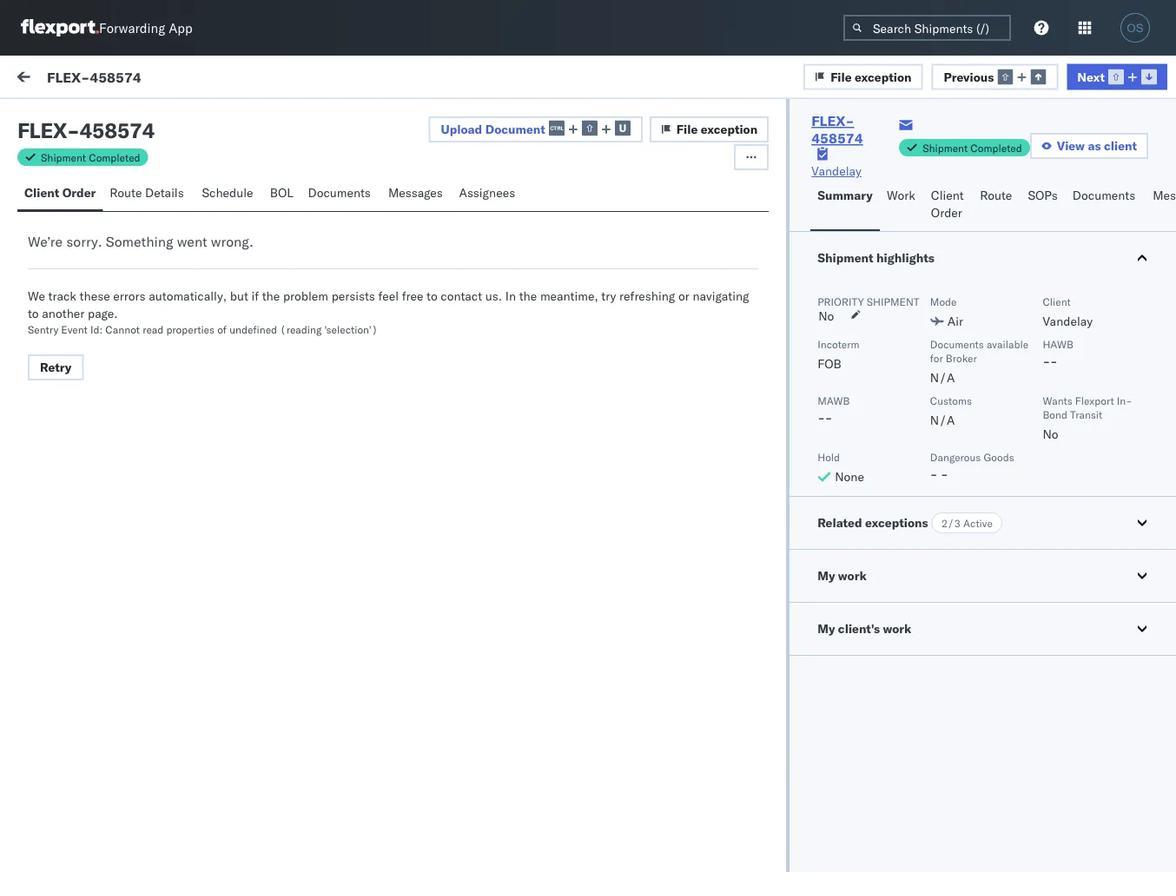 Task type: describe. For each thing, give the bounding box(es) containing it.
flex- down highlights
[[907, 280, 944, 295]]

work inside button
[[839, 568, 867, 584]]

transit
[[1071, 408, 1103, 421]]

z for dec 20, 2026, 12:36 am pst
[[63, 190, 68, 201]]

refreshing
[[620, 289, 676, 304]]

client
[[1105, 138, 1138, 153]]

n/a inside documents available for broker n/a
[[931, 370, 955, 385]]

ttt for dec 20, 2026, 12:36 am pst
[[52, 218, 66, 233]]

for
[[931, 352, 944, 365]]

assignees
[[459, 185, 516, 200]]

we
[[28, 289, 45, 304]]

0 horizontal spatial my work
[[17, 67, 95, 91]]

my work button
[[790, 550, 1177, 602]]

12:36
[[483, 202, 517, 217]]

mawb
[[818, 394, 850, 407]]

internal (0) button
[[110, 103, 195, 136]]

related work item/shipment
[[908, 151, 1043, 164]]

1 horizontal spatial client order button
[[925, 180, 974, 231]]

no inside wants flexport in- bond transit no
[[1043, 427, 1059, 442]]

2/3
[[942, 517, 961, 530]]

dec 20, 2026, 12:36 am pst
[[399, 202, 564, 217]]

upload document
[[441, 121, 546, 137]]

or
[[679, 289, 690, 304]]

we're sorry. something went wrong.
[[28, 233, 254, 250]]

1 vertical spatial file exception
[[677, 122, 758, 137]]

1 horizontal spatial completed
[[971, 141, 1023, 154]]

something
[[106, 233, 173, 250]]

messages button
[[381, 177, 452, 211]]

priority shipment
[[818, 295, 920, 308]]

dec for dec 20, 2026, 12:35 am pst
[[399, 280, 421, 295]]

view as client
[[1057, 138, 1138, 153]]

n/a inside 'customs n/a'
[[931, 413, 955, 428]]

exceptions
[[866, 515, 929, 531]]

jason- for dec 20, 2026, 12:35 am pst
[[84, 266, 123, 282]]

internal (0)
[[117, 110, 185, 126]]

active
[[964, 517, 993, 530]]

2026, for 12:36
[[446, 202, 480, 217]]

20, for dec 20, 2026, 12:36 am pst
[[424, 202, 443, 217]]

0 vertical spatial file
[[831, 69, 852, 84]]

related exceptions
[[818, 515, 929, 531]]

mawb --
[[818, 394, 850, 425]]

none
[[835, 469, 865, 485]]

am for 12:36
[[520, 202, 539, 217]]

test
[[52, 375, 73, 390]]

shipment highlights button
[[790, 232, 1177, 284]]

shipment inside button
[[818, 250, 874, 266]]

next
[[1078, 69, 1106, 84]]

am for 12:35
[[520, 280, 539, 295]]

broker
[[946, 352, 978, 365]]

route for route
[[980, 188, 1013, 203]]

navigating
[[693, 289, 750, 304]]

test for dec 20, 2026, 12:35 am pst
[[123, 266, 146, 282]]

incoterm
[[818, 338, 860, 351]]

route details
[[110, 185, 184, 200]]

available
[[987, 338, 1029, 351]]

hawb --
[[1043, 338, 1074, 369]]

(0) for external (0)
[[77, 110, 99, 126]]

'selection')
[[325, 323, 378, 336]]

jason-test zhao for dec 20, 2026, 12:36 am pst
[[84, 188, 176, 203]]

previous
[[944, 69, 995, 84]]

3 j from the top
[[59, 347, 63, 357]]

1 horizontal spatial to
[[427, 289, 438, 304]]

air
[[948, 314, 964, 329]]

upload
[[441, 121, 483, 137]]

1 vertical spatial message
[[54, 151, 96, 164]]

0 horizontal spatial exception
[[701, 122, 758, 137]]

flex- 458574 down 2/3
[[907, 593, 989, 608]]

flex- up vandelay link
[[812, 112, 855, 129]]

zhao for dec 20, 2026, 12:35 am pst
[[149, 266, 176, 282]]

1 horizontal spatial shipment completed
[[923, 141, 1023, 154]]

these
[[80, 289, 110, 304]]

mess button
[[1147, 180, 1177, 231]]

my for the my work button
[[818, 568, 836, 584]]

test msg
[[52, 375, 99, 390]]

os
[[1128, 21, 1144, 34]]

2 horizontal spatial shipment
[[923, 141, 968, 154]]

wrong.
[[211, 233, 254, 250]]

flex-458574
[[47, 68, 141, 85]]

work left the item/shipment
[[947, 151, 970, 164]]

test for dec 20, 2026, 12:36 am pst
[[123, 188, 146, 203]]

view as client button
[[1031, 133, 1149, 159]]

contact
[[441, 289, 482, 304]]

hold
[[818, 451, 841, 464]]

we track these errors automatically, but if the problem persists feel free to contact us. in the meantime, try refreshing or navigating to another page. sentry event id: cannot read properties of undefined (reading 'selection')
[[28, 289, 750, 336]]

flex- 458574 down 'customs n/a'
[[907, 437, 989, 452]]

flex- 458574 up vandelay link
[[812, 112, 864, 147]]

flexport. image
[[21, 19, 99, 36]]

j for dec 20, 2026, 12:35 am pst
[[59, 268, 63, 279]]

Search Shipments (/) text field
[[844, 15, 1012, 41]]

3 jason- from the top
[[84, 345, 123, 360]]

wants
[[1043, 394, 1073, 407]]

0 horizontal spatial documents button
[[301, 177, 381, 211]]

retry button
[[28, 355, 84, 381]]

2/3 active
[[942, 517, 993, 530]]

automatically,
[[149, 289, 227, 304]]

flex- 458574 down dangerous goods - -
[[907, 515, 989, 530]]

page.
[[88, 306, 118, 321]]

track
[[48, 289, 76, 304]]

0 vertical spatial my
[[17, 67, 45, 91]]

flex- up external (0)
[[47, 68, 90, 85]]

0 vertical spatial file exception
[[831, 69, 912, 84]]

dangerous
[[931, 451, 982, 464]]

feel
[[379, 289, 399, 304]]

pst for dec 20, 2026, 12:35 am pst
[[542, 280, 564, 295]]

client for the right client order button
[[932, 188, 964, 203]]

sops
[[1028, 188, 1058, 203]]

0 vertical spatial order
[[62, 185, 96, 200]]

jason-test zhao for dec 20, 2026, 12:35 am pst
[[84, 266, 176, 282]]

forwarding app link
[[21, 19, 193, 36]]

flex- 458574 down my client's work button
[[907, 671, 989, 687]]

zhao for dec 20, 2026, 12:36 am pst
[[149, 188, 176, 203]]

1 the from the left
[[262, 289, 280, 304]]

3 test from the top
[[123, 345, 146, 360]]

properties
[[166, 323, 215, 336]]

1 vertical spatial file
[[677, 122, 698, 137]]

3 jason-test zhao from the top
[[84, 345, 176, 360]]

route button
[[974, 180, 1022, 231]]

retry
[[40, 360, 72, 375]]

my client's work
[[818, 621, 912, 637]]

schedule
[[202, 185, 253, 200]]

sentry
[[28, 323, 58, 336]]

forwarding
[[99, 20, 165, 36]]

in
[[506, 289, 516, 304]]

try
[[602, 289, 617, 304]]

external
[[28, 110, 73, 126]]

mode
[[931, 295, 957, 308]]

us.
[[486, 289, 502, 304]]

flex- 458574 link
[[812, 112, 900, 147]]

0 vertical spatial no
[[819, 309, 835, 324]]

dangerous goods - -
[[931, 451, 1015, 482]]

cannot
[[105, 323, 140, 336]]

resize handle column header for category
[[878, 145, 899, 873]]

route for route details
[[110, 185, 142, 200]]



Task type: locate. For each thing, give the bounding box(es) containing it.
zhao up automatically, at the top left
[[149, 266, 176, 282]]

0 horizontal spatial client order button
[[17, 177, 103, 211]]

1 vertical spatial z
[[63, 268, 68, 279]]

pst right 12:36
[[542, 202, 564, 217]]

sorry.
[[66, 233, 102, 250]]

of
[[217, 323, 227, 336]]

1 vertical spatial my
[[818, 568, 836, 584]]

1 vertical spatial no
[[1043, 427, 1059, 442]]

jason- for dec 20, 2026, 12:36 am pst
[[84, 188, 123, 203]]

previous button
[[932, 64, 1059, 90]]

flex- 458574
[[812, 112, 864, 147], [907, 202, 989, 217], [907, 280, 989, 295], [907, 359, 989, 374], [907, 437, 989, 452], [907, 515, 989, 530], [907, 593, 989, 608], [907, 671, 989, 687]]

bond
[[1043, 408, 1068, 421]]

0 vertical spatial dec
[[399, 202, 421, 217]]

order up sorry.
[[62, 185, 96, 200]]

jason- up 'these' at the top of page
[[84, 266, 123, 282]]

work
[[887, 188, 916, 203]]

2 j z from the top
[[59, 268, 68, 279]]

1 vertical spatial jason-test zhao
[[84, 266, 176, 282]]

1 horizontal spatial exception
[[855, 69, 912, 84]]

jason-test zhao up errors
[[84, 266, 176, 282]]

message inside button
[[129, 71, 180, 86]]

0 vertical spatial zhao
[[149, 188, 176, 203]]

to down we
[[28, 306, 39, 321]]

2 horizontal spatial documents
[[1073, 188, 1136, 203]]

exception
[[855, 69, 912, 84], [701, 122, 758, 137]]

vandelay inside client vandelay incoterm fob
[[1043, 314, 1093, 329]]

2 20, from the top
[[424, 280, 443, 295]]

file up category
[[677, 122, 698, 137]]

resize handle column header for related work item/shipment
[[1132, 145, 1153, 873]]

flex-
[[47, 68, 90, 85], [812, 112, 855, 129], [907, 202, 944, 217], [907, 280, 944, 295], [907, 359, 944, 374], [907, 437, 944, 452], [907, 515, 944, 530], [907, 593, 944, 608], [907, 671, 944, 687]]

my work inside button
[[818, 568, 867, 584]]

0 horizontal spatial route
[[110, 185, 142, 200]]

2 test from the top
[[123, 266, 146, 282]]

1 horizontal spatial client order
[[932, 188, 964, 220]]

route down the item/shipment
[[980, 188, 1013, 203]]

my work up external
[[17, 67, 95, 91]]

ttt
[[52, 218, 66, 233], [52, 296, 66, 312]]

resize handle column header for message
[[371, 145, 391, 873]]

my up the my client's work
[[818, 568, 836, 584]]

2 am from the top
[[520, 280, 539, 295]]

the right in
[[519, 289, 537, 304]]

documents up broker
[[931, 338, 984, 351]]

1 horizontal spatial (0)
[[162, 110, 185, 126]]

item/shipment
[[972, 151, 1043, 164]]

1 jason- from the top
[[84, 188, 123, 203]]

1 horizontal spatial shipment
[[818, 250, 874, 266]]

0 vertical spatial pst
[[542, 202, 564, 217]]

1 vertical spatial am
[[520, 280, 539, 295]]

0 horizontal spatial order
[[62, 185, 96, 200]]

0 vertical spatial j
[[59, 190, 63, 201]]

1 horizontal spatial route
[[980, 188, 1013, 203]]

problem
[[283, 289, 329, 304]]

1 horizontal spatial client
[[932, 188, 964, 203]]

id:
[[90, 323, 103, 336]]

vandelay
[[812, 163, 862, 179], [1043, 314, 1093, 329]]

fob
[[818, 356, 842, 372]]

2 n/a from the top
[[931, 413, 955, 428]]

j up we're
[[59, 190, 63, 201]]

0 vertical spatial jason-test zhao
[[84, 188, 176, 203]]

read
[[143, 323, 164, 336]]

client up we're
[[24, 185, 59, 200]]

j z up we're
[[59, 190, 68, 201]]

persists
[[332, 289, 375, 304]]

jason-test zhao down the cannot
[[84, 345, 176, 360]]

1 horizontal spatial the
[[519, 289, 537, 304]]

client order up we're
[[24, 185, 96, 200]]

my work up client's on the right of the page
[[818, 568, 867, 584]]

z up retry
[[63, 347, 68, 357]]

1 horizontal spatial my work
[[818, 568, 867, 584]]

2 vertical spatial z
[[63, 347, 68, 357]]

related for related work item/shipment
[[908, 151, 944, 164]]

vandelay up summary
[[812, 163, 862, 179]]

shipment completed up route button
[[923, 141, 1023, 154]]

next button
[[1068, 64, 1168, 90]]

1 vertical spatial dec
[[399, 280, 421, 295]]

order right the work button
[[932, 205, 963, 220]]

1 vertical spatial n/a
[[931, 413, 955, 428]]

0 horizontal spatial (0)
[[77, 110, 99, 126]]

internal
[[117, 110, 159, 126]]

sops button
[[1022, 180, 1066, 231]]

1 am from the top
[[520, 202, 539, 217]]

work right client's on the right of the page
[[883, 621, 912, 637]]

z
[[63, 190, 68, 201], [63, 268, 68, 279], [63, 347, 68, 357]]

ttt left sorry.
[[52, 218, 66, 233]]

1 test from the top
[[123, 188, 146, 203]]

file exception
[[831, 69, 912, 84], [677, 122, 758, 137]]

j z for dec 20, 2026, 12:36 am pst
[[59, 190, 68, 201]]

0 horizontal spatial file exception
[[677, 122, 758, 137]]

os button
[[1116, 8, 1156, 48]]

0 vertical spatial n/a
[[931, 370, 955, 385]]

documents
[[308, 185, 371, 200], [1073, 188, 1136, 203], [931, 338, 984, 351]]

0 horizontal spatial the
[[262, 289, 280, 304]]

no down priority
[[819, 309, 835, 324]]

shipment highlights
[[818, 250, 935, 266]]

my for my client's work button
[[818, 621, 836, 637]]

msg
[[76, 375, 99, 390]]

shipment completed
[[923, 141, 1023, 154], [41, 151, 140, 164]]

1 vertical spatial j z
[[59, 268, 68, 279]]

test down the cannot
[[123, 345, 146, 360]]

2 j from the top
[[59, 268, 63, 279]]

client order for the right client order button
[[932, 188, 964, 220]]

flex- up highlights
[[907, 202, 944, 217]]

2 resize handle column header from the left
[[624, 145, 645, 873]]

documents for the right documents button
[[1073, 188, 1136, 203]]

app
[[169, 20, 193, 36]]

1 horizontal spatial message
[[129, 71, 180, 86]]

vandelay up hawb
[[1043, 314, 1093, 329]]

route inside route details button
[[110, 185, 142, 200]]

20, right "free" on the left of the page
[[424, 280, 443, 295]]

shipment
[[923, 141, 968, 154], [41, 151, 86, 164], [818, 250, 874, 266]]

free
[[402, 289, 424, 304]]

zhao up "we're sorry. something went wrong."
[[149, 188, 176, 203]]

went
[[177, 233, 207, 250]]

flex- 458574 up air
[[907, 280, 989, 295]]

work inside button
[[883, 621, 912, 637]]

0 horizontal spatial client order
[[24, 185, 96, 200]]

1 vertical spatial vandelay
[[1043, 314, 1093, 329]]

0 vertical spatial my work
[[17, 67, 95, 91]]

0 horizontal spatial no
[[819, 309, 835, 324]]

dec right feel in the top of the page
[[399, 280, 421, 295]]

to
[[427, 289, 438, 304], [28, 306, 39, 321]]

2 pst from the top
[[542, 280, 564, 295]]

2 the from the left
[[519, 289, 537, 304]]

1 ttt from the top
[[52, 218, 66, 233]]

flex - 458574
[[17, 117, 155, 143]]

flex- left active
[[907, 515, 944, 530]]

meantime,
[[540, 289, 599, 304]]

completed down flex - 458574
[[89, 151, 140, 164]]

3 z from the top
[[63, 347, 68, 357]]

20, down messages
[[424, 202, 443, 217]]

-
[[67, 117, 79, 143], [653, 202, 661, 217], [653, 280, 661, 295], [1043, 354, 1051, 369], [1051, 354, 1058, 369], [818, 410, 826, 425], [826, 410, 833, 425], [931, 467, 938, 482], [941, 467, 949, 482]]

2026, for 12:35
[[446, 280, 480, 295]]

(0) right internal
[[162, 110, 185, 126]]

1 j from the top
[[59, 190, 63, 201]]

(0) for internal (0)
[[162, 110, 185, 126]]

0 horizontal spatial documents
[[308, 185, 371, 200]]

client for leftmost client order button
[[24, 185, 59, 200]]

jason-test zhao up something
[[84, 188, 176, 203]]

0 vertical spatial 2026,
[[446, 202, 480, 217]]

documents inside documents available for broker n/a
[[931, 338, 984, 351]]

in-
[[1117, 394, 1133, 407]]

dec 20, 2026, 12:35 am pst
[[399, 280, 564, 295]]

(0) right external
[[77, 110, 99, 126]]

2 horizontal spatial client
[[1043, 295, 1071, 308]]

jason-
[[84, 188, 123, 203], [84, 266, 123, 282], [84, 345, 123, 360]]

details
[[145, 185, 184, 200]]

client inside client vandelay incoterm fob
[[1043, 295, 1071, 308]]

shipment left the item/shipment
[[923, 141, 968, 154]]

1 vertical spatial j
[[59, 268, 63, 279]]

1 vertical spatial 2026,
[[446, 280, 480, 295]]

related for related exceptions
[[818, 515, 863, 531]]

1 dec from the top
[[399, 202, 421, 217]]

1 resize handle column header from the left
[[371, 145, 391, 873]]

flex- down 'customs n/a'
[[907, 437, 944, 452]]

1 horizontal spatial related
[[908, 151, 944, 164]]

client vandelay incoterm fob
[[818, 295, 1093, 372]]

hawb
[[1043, 338, 1074, 351]]

0 vertical spatial vandelay
[[812, 163, 862, 179]]

highlights
[[877, 250, 935, 266]]

client
[[24, 185, 59, 200], [932, 188, 964, 203], [1043, 295, 1071, 308]]

1 vertical spatial order
[[932, 205, 963, 220]]

1 vertical spatial ttt
[[52, 296, 66, 312]]

client order button
[[17, 177, 103, 211], [925, 180, 974, 231]]

my inside button
[[818, 621, 836, 637]]

client order button right work
[[925, 180, 974, 231]]

resize handle column header
[[371, 145, 391, 873], [624, 145, 645, 873], [878, 145, 899, 873], [1132, 145, 1153, 873]]

forwarding app
[[99, 20, 193, 36]]

related down none
[[818, 515, 863, 531]]

flex- up the my client's work
[[907, 593, 944, 608]]

pst for dec 20, 2026, 12:36 am pst
[[542, 202, 564, 217]]

customs n/a
[[931, 394, 972, 428]]

0 horizontal spatial shipment completed
[[41, 151, 140, 164]]

1 pst from the top
[[542, 202, 564, 217]]

documents button left mess at the right top of page
[[1066, 180, 1147, 231]]

0 vertical spatial to
[[427, 289, 438, 304]]

view
[[1057, 138, 1085, 153]]

category
[[654, 151, 696, 164]]

completed
[[971, 141, 1023, 154], [89, 151, 140, 164]]

1 vertical spatial pst
[[542, 280, 564, 295]]

dec for dec 20, 2026, 12:36 am pst
[[399, 202, 421, 217]]

1 horizontal spatial documents button
[[1066, 180, 1147, 231]]

1 horizontal spatial vandelay
[[1043, 314, 1093, 329]]

my left client's on the right of the page
[[818, 621, 836, 637]]

no down bond
[[1043, 427, 1059, 442]]

documents down view as client
[[1073, 188, 1136, 203]]

route
[[110, 185, 142, 200], [980, 188, 1013, 203]]

pst right in
[[542, 280, 564, 295]]

2 zhao from the top
[[149, 266, 176, 282]]

client order button up we're
[[17, 177, 103, 211]]

test
[[123, 188, 146, 203], [123, 266, 146, 282], [123, 345, 146, 360]]

2 jason-test zhao from the top
[[84, 266, 176, 282]]

1 horizontal spatial file
[[831, 69, 852, 84]]

j up retry
[[59, 347, 63, 357]]

1 zhao from the top
[[149, 188, 176, 203]]

pst
[[542, 202, 564, 217], [542, 280, 564, 295]]

mess
[[1153, 188, 1177, 203]]

jason- down id:
[[84, 345, 123, 360]]

as
[[1088, 138, 1102, 153]]

2 jason- from the top
[[84, 266, 123, 282]]

related
[[908, 151, 944, 164], [818, 515, 863, 531]]

z up track
[[63, 268, 68, 279]]

0 vertical spatial message
[[129, 71, 180, 86]]

documents for left documents button
[[308, 185, 371, 200]]

flex- down my client's work button
[[907, 671, 944, 687]]

customs
[[931, 394, 972, 407]]

0 horizontal spatial file
[[677, 122, 698, 137]]

dec down messages
[[399, 202, 421, 217]]

1 (0) from the left
[[77, 110, 99, 126]]

assignees button
[[452, 177, 526, 211]]

n/a
[[931, 370, 955, 385], [931, 413, 955, 428]]

route left details in the left of the page
[[110, 185, 142, 200]]

client right work
[[932, 188, 964, 203]]

am right in
[[520, 280, 539, 295]]

n/a down the customs
[[931, 413, 955, 428]]

jason-test zhao
[[84, 188, 176, 203], [84, 266, 176, 282], [84, 345, 176, 360]]

1 horizontal spatial order
[[932, 205, 963, 220]]

flex- 458574 down related work item/shipment
[[907, 202, 989, 217]]

flex- left broker
[[907, 359, 944, 374]]

0 vertical spatial ttt
[[52, 218, 66, 233]]

shipment completed down flex - 458574
[[41, 151, 140, 164]]

0 vertical spatial test
[[123, 188, 146, 203]]

0 horizontal spatial message
[[54, 151, 96, 164]]

priority
[[818, 295, 864, 308]]

2026,
[[446, 202, 480, 217], [446, 280, 480, 295]]

0 horizontal spatial shipment
[[41, 151, 86, 164]]

0 horizontal spatial related
[[818, 515, 863, 531]]

ttt for dec 20, 2026, 12:35 am pst
[[52, 296, 66, 312]]

2 dec from the top
[[399, 280, 421, 295]]

j z up retry
[[59, 347, 68, 357]]

1 vertical spatial exception
[[701, 122, 758, 137]]

1 vertical spatial jason-
[[84, 266, 123, 282]]

1 vertical spatial my work
[[818, 568, 867, 584]]

2 vertical spatial j z
[[59, 347, 68, 357]]

related up work
[[908, 151, 944, 164]]

the right if
[[262, 289, 280, 304]]

0 vertical spatial related
[[908, 151, 944, 164]]

2 vertical spatial jason-
[[84, 345, 123, 360]]

2 z from the top
[[63, 268, 68, 279]]

zhao down read
[[149, 345, 176, 360]]

shipment
[[867, 295, 920, 308]]

1 jason-test zhao from the top
[[84, 188, 176, 203]]

documents button right bol
[[301, 177, 381, 211]]

jason- up sorry.
[[84, 188, 123, 203]]

2 vertical spatial j
[[59, 347, 63, 357]]

my inside button
[[818, 568, 836, 584]]

work up external (0)
[[50, 67, 95, 91]]

client order right the work button
[[932, 188, 964, 220]]

bol button
[[263, 177, 301, 211]]

0 horizontal spatial to
[[28, 306, 39, 321]]

goods
[[984, 451, 1015, 464]]

0 vertical spatial 20,
[[424, 202, 443, 217]]

flexport
[[1076, 394, 1115, 407]]

1 j z from the top
[[59, 190, 68, 201]]

2 vertical spatial jason-test zhao
[[84, 345, 176, 360]]

1 horizontal spatial documents
[[931, 338, 984, 351]]

1 horizontal spatial file exception
[[831, 69, 912, 84]]

file exception up category
[[677, 122, 758, 137]]

2 ttt from the top
[[52, 296, 66, 312]]

z for dec 20, 2026, 12:35 am pst
[[63, 268, 68, 279]]

0 vertical spatial j z
[[59, 190, 68, 201]]

0 vertical spatial z
[[63, 190, 68, 201]]

document
[[486, 121, 546, 137]]

z up sorry.
[[63, 190, 68, 201]]

1 vertical spatial test
[[123, 266, 146, 282]]

my up external
[[17, 67, 45, 91]]

upload document button
[[429, 116, 643, 143]]

message down flex - 458574
[[54, 151, 96, 164]]

am right 12:36
[[520, 202, 539, 217]]

shipment up priority
[[818, 250, 874, 266]]

3 resize handle column header from the left
[[878, 145, 899, 873]]

client order for leftmost client order button
[[24, 185, 96, 200]]

1 20, from the top
[[424, 202, 443, 217]]

n/a down for
[[931, 370, 955, 385]]

vandelay link
[[812, 163, 862, 180]]

2 vertical spatial zhao
[[149, 345, 176, 360]]

(0) inside button
[[162, 110, 185, 126]]

1 2026, from the top
[[446, 202, 480, 217]]

test up errors
[[123, 266, 146, 282]]

(0) inside button
[[77, 110, 99, 126]]

completed up route button
[[971, 141, 1023, 154]]

j for dec 20, 2026, 12:36 am pst
[[59, 190, 63, 201]]

1 z from the top
[[63, 190, 68, 201]]

2 2026, from the top
[[446, 280, 480, 295]]

2026, left us.
[[446, 280, 480, 295]]

documents button
[[301, 177, 381, 211], [1066, 180, 1147, 231]]

0 horizontal spatial client
[[24, 185, 59, 200]]

1 vertical spatial to
[[28, 306, 39, 321]]

j z up track
[[59, 268, 68, 279]]

2 (0) from the left
[[162, 110, 185, 126]]

work button
[[880, 180, 925, 231]]

flex- 458574 up the customs
[[907, 359, 989, 374]]

0 horizontal spatial vandelay
[[812, 163, 862, 179]]

j up track
[[59, 268, 63, 279]]

route inside route button
[[980, 188, 1013, 203]]

summary button
[[811, 180, 880, 231]]

3 zhao from the top
[[149, 345, 176, 360]]

3 j z from the top
[[59, 347, 68, 357]]

file
[[831, 69, 852, 84], [677, 122, 698, 137]]

20, for dec 20, 2026, 12:35 am pst
[[424, 280, 443, 295]]

flex
[[17, 117, 67, 143]]

1 vertical spatial related
[[818, 515, 863, 531]]

to right "free" on the left of the page
[[427, 289, 438, 304]]

we're
[[28, 233, 63, 250]]

0 vertical spatial exception
[[855, 69, 912, 84]]

external (0) button
[[21, 103, 110, 136]]

file exception button
[[804, 64, 923, 90], [804, 64, 923, 90], [650, 116, 769, 143], [650, 116, 769, 143]]

documents right bol button
[[308, 185, 371, 200]]

client up hawb
[[1043, 295, 1071, 308]]

ttt right we
[[52, 296, 66, 312]]

1 vertical spatial 20,
[[424, 280, 443, 295]]

4 resize handle column header from the left
[[1132, 145, 1153, 873]]

2026, down assignees
[[446, 202, 480, 217]]

1 vertical spatial zhao
[[149, 266, 176, 282]]

j z for dec 20, 2026, 12:35 am pst
[[59, 268, 68, 279]]

1 n/a from the top
[[931, 370, 955, 385]]

test up something
[[123, 188, 146, 203]]

event
[[61, 323, 88, 336]]

1 horizontal spatial no
[[1043, 427, 1059, 442]]

0 vertical spatial jason-
[[84, 188, 123, 203]]

2 vertical spatial my
[[818, 621, 836, 637]]

file exception up flex- 458574 link
[[831, 69, 912, 84]]

file up flex- 458574 link
[[831, 69, 852, 84]]

work up client's on the right of the page
[[839, 568, 867, 584]]

0 horizontal spatial completed
[[89, 151, 140, 164]]



Task type: vqa. For each thing, say whether or not it's contained in the screenshot.
the middle Upload Customs Clearance Documents Link
no



